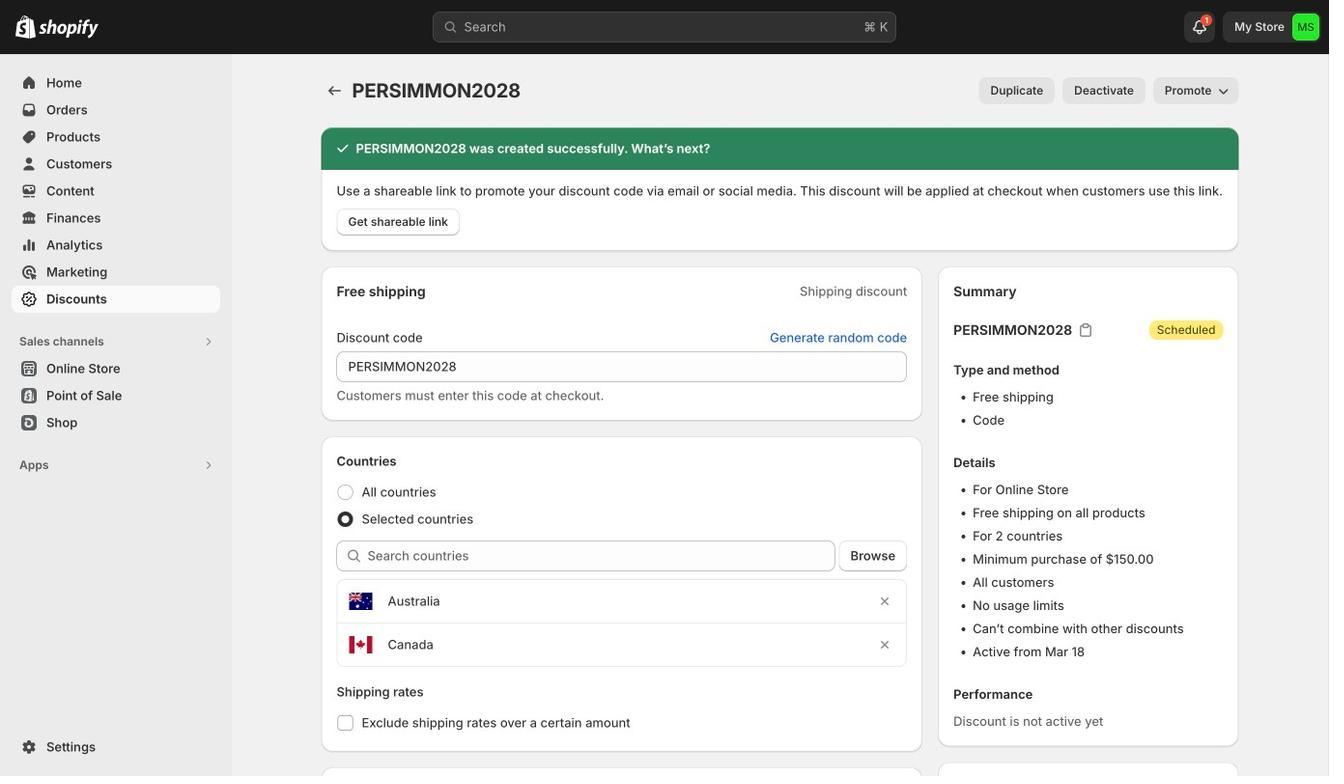 Task type: describe. For each thing, give the bounding box(es) containing it.
my store image
[[1293, 14, 1320, 41]]



Task type: locate. For each thing, give the bounding box(es) containing it.
shopify image
[[15, 15, 36, 38]]

shopify image
[[39, 19, 99, 38]]

Search countries text field
[[368, 541, 835, 572]]

None text field
[[337, 352, 907, 383]]



